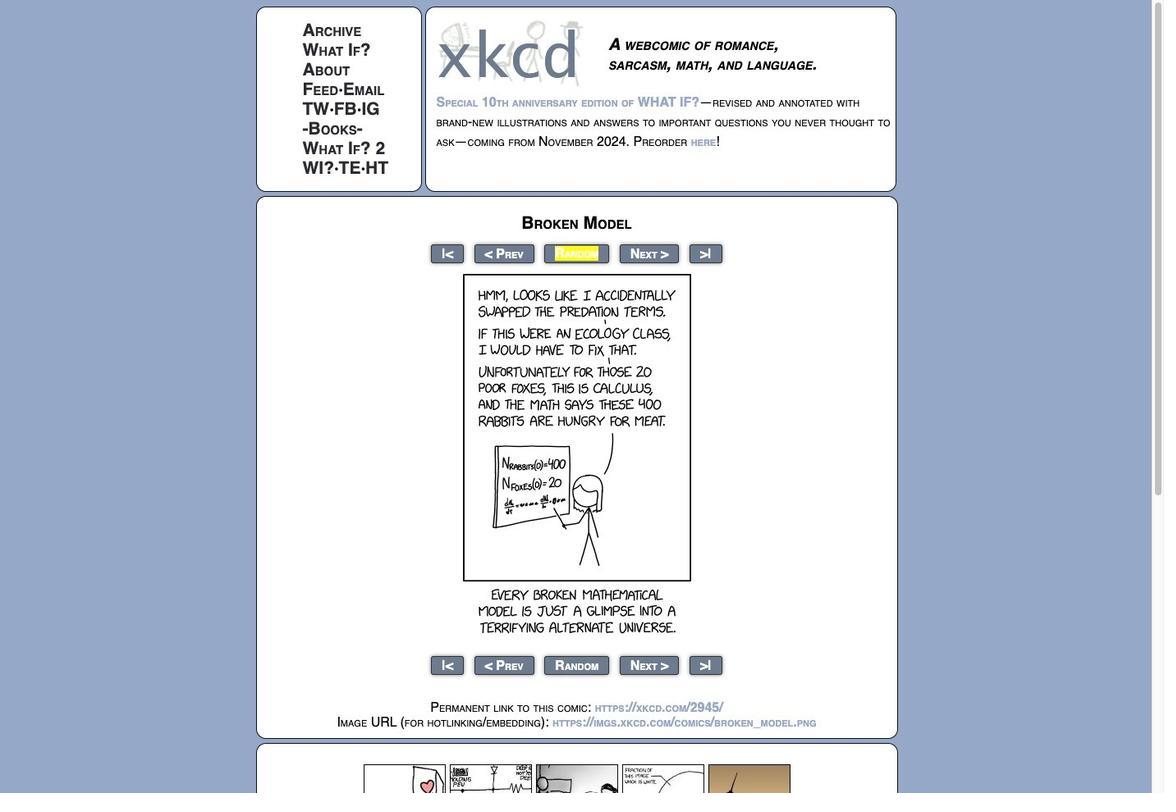 Task type: locate. For each thing, give the bounding box(es) containing it.
broken model image
[[463, 274, 691, 642]]

xkcd.com logo image
[[436, 19, 588, 87]]



Task type: describe. For each thing, give the bounding box(es) containing it.
selected comics image
[[363, 765, 790, 794]]



